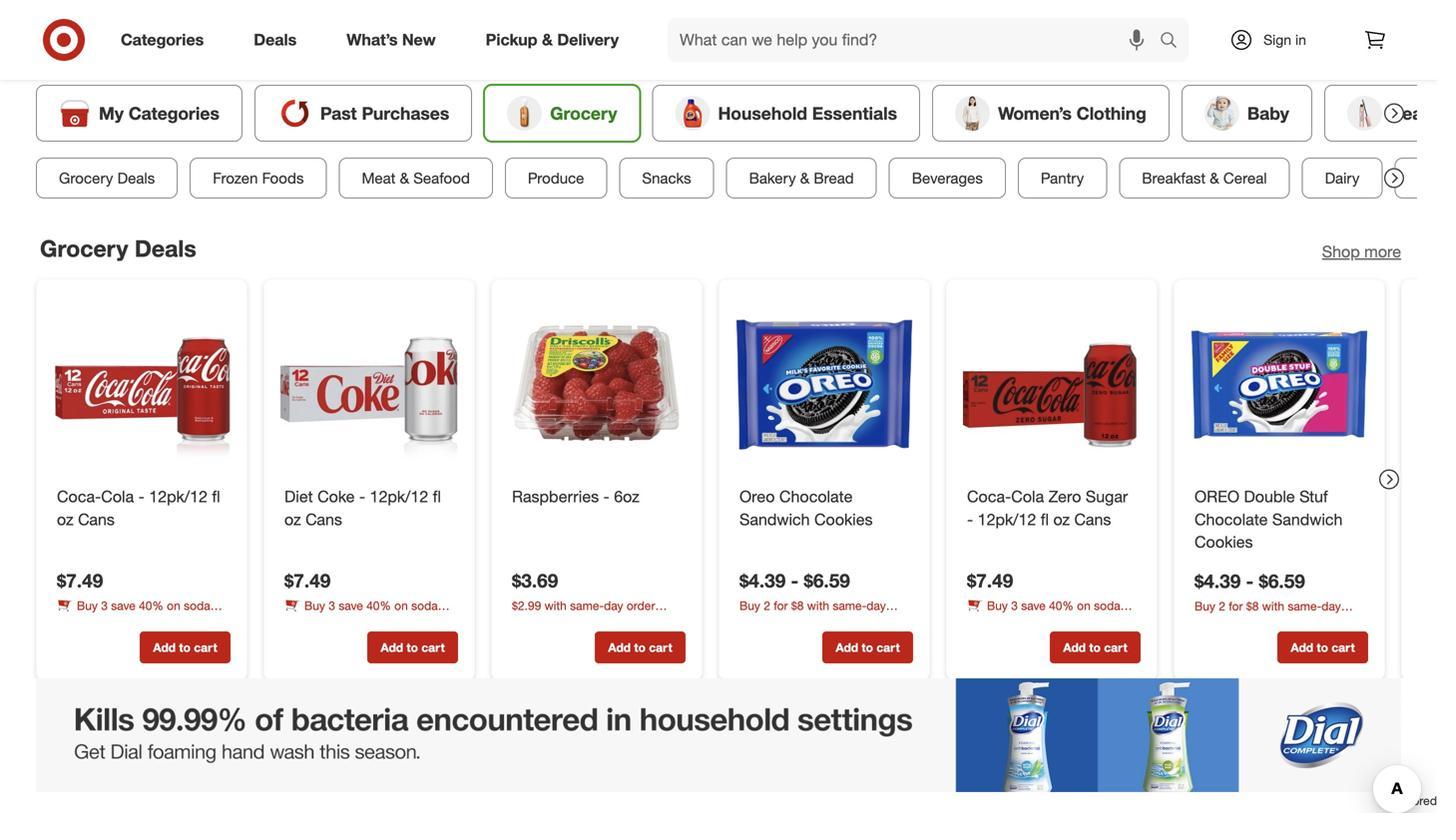 Task type: describe. For each thing, give the bounding box(es) containing it.
produce
[[528, 169, 585, 187]]

12pk/12 for coca-cola - 12pk/12 fl oz cans
[[149, 487, 208, 507]]

snacks button
[[619, 158, 715, 199]]

cart for coca-cola zero sugar - 12pk/12 fl oz cans
[[1105, 641, 1128, 656]]

add to cart button for diet coke - 12pk/12 fl oz cans
[[367, 632, 458, 664]]

frozen foods button
[[190, 158, 327, 199]]

women's clothing
[[999, 102, 1147, 123]]

grocery deals button
[[36, 158, 178, 199]]

diet coke - 12pk/12 fl oz cans link
[[285, 486, 454, 532]]

add for coca-cola zero sugar - 12pk/12 fl oz cans
[[1064, 641, 1086, 656]]

cereal
[[1224, 169, 1268, 187]]

add to cart button for raspberries - 6oz
[[595, 632, 686, 664]]

dairy
[[1326, 169, 1360, 187]]

$6.59 for cookies
[[804, 570, 851, 593]]

buy 3 save 40% on soda 12-pks button for coca-cola zero sugar - 12pk/12 fl oz cans
[[968, 597, 1141, 631]]

dairy button
[[1303, 158, 1383, 199]]

soda for coca-cola zero sugar - 12pk/12 fl oz cans
[[1094, 598, 1121, 613]]

$6.59 for chocolate
[[1260, 570, 1306, 593]]

buy 3 save 40% on soda 12-pks button for diet coke - 12pk/12 fl oz cans
[[285, 597, 458, 631]]

essentials
[[813, 102, 898, 123]]

diet coke - 12pk/12 fl oz cans
[[285, 487, 441, 530]]

cola for cans
[[101, 487, 134, 507]]

past purchases
[[320, 102, 450, 123]]

on for coca-cola - 12pk/12 fl oz cans
[[167, 598, 180, 613]]

clothing
[[1077, 102, 1147, 123]]

3 for coca-cola - 12pk/12 fl oz cans
[[101, 598, 108, 613]]

cookies inside oreo double stuf chocolate sandwich cookies
[[1195, 533, 1254, 552]]

categories link
[[104, 18, 229, 62]]

day for oreo double stuf chocolate sandwich cookies
[[1322, 599, 1342, 614]]

for for oreo chocolate sandwich cookies
[[774, 598, 788, 613]]

0 horizontal spatial frozen foods
[[40, 733, 187, 761]]

cookies inside oreo chocolate sandwich cookies
[[815, 510, 873, 530]]

beverages
[[912, 169, 983, 187]]

sponsored
[[1379, 796, 1438, 811]]

pks for coca-cola - 12pk/12 fl oz cans
[[75, 616, 94, 631]]

to for coca-cola zero sugar - 12pk/12 fl oz cans
[[1090, 641, 1101, 656]]

add to cart for oreo double stuf chocolate sandwich cookies
[[1291, 641, 1356, 656]]

snacks
[[642, 169, 692, 187]]

sign in link
[[1213, 18, 1338, 62]]

cart for diet coke - 12pk/12 fl oz cans
[[422, 641, 445, 656]]

$8 for cookies
[[792, 598, 804, 613]]

pantry button
[[1018, 158, 1108, 199]]

bakery & bread button
[[726, 158, 877, 199]]

soda for diet coke - 12pk/12 fl oz cans
[[411, 598, 438, 613]]

again
[[649, 19, 690, 39]]

cart for oreo double stuf chocolate sandwich cookies
[[1332, 641, 1356, 656]]

sandwich inside oreo double stuf chocolate sandwich cookies
[[1273, 510, 1343, 530]]

- inside the coca-cola - 12pk/12 fl oz cans
[[138, 487, 145, 507]]

household
[[718, 102, 808, 123]]

0 horizontal spatial foods
[[120, 733, 187, 761]]

sugar
[[1086, 487, 1129, 507]]

to for diet coke - 12pk/12 fl oz cans
[[407, 641, 418, 656]]

items for oreo double stuf chocolate sandwich cookies
[[1327, 616, 1357, 631]]

past
[[320, 102, 357, 123]]

cans inside coca-cola zero sugar - 12pk/12 fl oz cans
[[1075, 510, 1112, 530]]

sandwich inside oreo chocolate sandwich cookies
[[740, 510, 810, 530]]

breakfast & cereal
[[1143, 169, 1268, 187]]

my categories
[[99, 102, 220, 123]]

12pk/12 for diet coke - 12pk/12 fl oz cans
[[370, 487, 429, 507]]

3 for coca-cola zero sugar - 12pk/12 fl oz cans
[[1012, 598, 1018, 613]]

grocery inside grocery button
[[550, 102, 618, 123]]

double
[[1245, 487, 1296, 507]]

breakfast
[[1143, 169, 1206, 187]]

$4.39 - $6.59 buy 2 for $8 with same-day order services on select items for chocolate
[[1195, 570, 1357, 631]]

$2.99 with same-day order services button
[[512, 597, 686, 631]]

baby button
[[1182, 85, 1313, 142]]

add to cart for raspberries - 6oz
[[608, 641, 673, 656]]

oreo double stuf chocolate sandwich cookies link
[[1195, 486, 1365, 554]]

breakfast & cereal button
[[1120, 158, 1291, 199]]

to for oreo double stuf chocolate sandwich cookies
[[1317, 641, 1329, 656]]

$7.49 for coca-cola - 12pk/12 fl oz cans
[[57, 570, 103, 593]]

same- inside "$3.69 $2.99 with same-day order services"
[[570, 598, 604, 613]]

pickup & delivery link
[[469, 18, 644, 62]]

meat & seafood
[[362, 169, 470, 187]]

oreo chocolate sandwich cookies link
[[740, 486, 910, 532]]

coca-cola - 12pk/12 fl oz cans link
[[57, 486, 227, 532]]

buy 3 save 40% on soda 12-pks for diet coke - 12pk/12 fl oz cans
[[285, 598, 438, 631]]

shop more button for grocery deals
[[1323, 240, 1402, 263]]

$8 for chocolate
[[1247, 599, 1260, 614]]

in
[[1296, 31, 1307, 48]]

add to cart button for coca-cola zero sugar - 12pk/12 fl oz cans
[[1050, 632, 1141, 664]]

40% for coca-cola zero sugar - 12pk/12 fl oz cans
[[1050, 598, 1074, 613]]

to for coca-cola - 12pk/12 fl oz cans
[[179, 641, 191, 656]]

oreo
[[740, 487, 775, 507]]

beaut
[[1391, 102, 1438, 123]]

grocery inside grocery deals 'button'
[[59, 169, 113, 187]]

coke
[[318, 487, 355, 507]]

- inside coca-cola zero sugar - 12pk/12 fl oz cans
[[968, 510, 974, 530]]

purchases
[[362, 102, 450, 123]]

$4.39 for oreo double stuf chocolate sandwich cookies
[[1195, 570, 1241, 593]]

like
[[813, 19, 837, 39]]

buy it again link
[[589, 10, 702, 52]]

buy 3 save 40% on soda 12-pks for coca-cola - 12pk/12 fl oz cans
[[57, 598, 210, 631]]

coca-cola - 12pk/12 fl oz cans
[[57, 487, 220, 530]]

what's
[[347, 30, 398, 49]]

what's new
[[347, 30, 436, 49]]

women's clothing button
[[933, 85, 1170, 142]]

order for oreo double stuf chocolate sandwich cookies
[[1195, 616, 1224, 631]]

- inside diet coke - 12pk/12 fl oz cans
[[359, 487, 366, 507]]

save for coca-cola zero sugar - 12pk/12 fl oz cans
[[1022, 598, 1046, 613]]

household essentials button
[[653, 85, 921, 142]]

baby
[[1248, 102, 1290, 123]]

2 for oreo chocolate sandwich cookies
[[764, 598, 771, 613]]

with for oreo double stuf chocolate sandwich cookies
[[1263, 599, 1285, 614]]

chocolate inside oreo double stuf chocolate sandwich cookies
[[1195, 510, 1269, 530]]

fl for diet coke - 12pk/12 fl oz cans
[[433, 487, 441, 507]]

grocery button
[[484, 85, 641, 142]]

oz for diet coke - 12pk/12 fl oz cans
[[285, 510, 301, 530]]

my
[[99, 102, 124, 123]]

beaut button
[[1325, 85, 1438, 142]]

shop more button for frozen foods
[[1323, 739, 1402, 762]]

women's
[[999, 102, 1072, 123]]

shop more for frozen foods
[[1323, 740, 1402, 760]]

you may also like
[[714, 19, 837, 39]]

sign in
[[1264, 31, 1307, 48]]

soda for coca-cola - 12pk/12 fl oz cans
[[184, 598, 210, 613]]

coca-cola zero sugar - 12pk/12 fl oz cans link
[[968, 486, 1137, 532]]

40% for diet coke - 12pk/12 fl oz cans
[[367, 598, 391, 613]]

produce button
[[505, 158, 608, 199]]

select for oreo double stuf chocolate sandwich cookies
[[1292, 616, 1324, 631]]

1 vertical spatial grocery deals
[[40, 235, 196, 262]]

6oz
[[614, 487, 640, 507]]

bread
[[814, 169, 854, 187]]

day for oreo chocolate sandwich cookies
[[867, 598, 886, 613]]

my categories button
[[36, 85, 242, 142]]

pantry
[[1041, 169, 1085, 187]]

zero
[[1049, 487, 1082, 507]]

$4.39 for oreo chocolate sandwich cookies
[[740, 570, 786, 593]]

add to cart button for oreo chocolate sandwich cookies
[[823, 632, 914, 664]]

services for oreo double stuf chocolate sandwich cookies
[[1227, 616, 1272, 631]]

0 vertical spatial categories
[[121, 30, 204, 49]]

0 vertical spatial deals
[[254, 30, 297, 49]]

oreo double stuf chocolate sandwich cookies
[[1195, 487, 1343, 552]]

stuf
[[1300, 487, 1329, 507]]

frozen inside button
[[213, 169, 258, 187]]

on for diet coke - 12pk/12 fl oz cans
[[395, 598, 408, 613]]

$3.69
[[512, 570, 558, 593]]

coca-cola zero sugar - 12pk/12 fl oz cans
[[968, 487, 1129, 530]]

$2.99
[[512, 598, 541, 613]]

pickup
[[486, 30, 538, 49]]

& for breakfast
[[1210, 169, 1220, 187]]

2 vertical spatial deals
[[135, 235, 196, 262]]

What can we help you find? suggestions appear below search field
[[668, 18, 1165, 62]]

raspberries - 6oz
[[512, 487, 640, 507]]



Task type: locate. For each thing, give the bounding box(es) containing it.
frozen foods inside button
[[213, 169, 304, 187]]

chocolate down oreo
[[1195, 510, 1269, 530]]

cans for coke
[[306, 510, 342, 530]]

3 pks from the left
[[986, 616, 1005, 631]]

2 3 from the left
[[329, 598, 335, 613]]

6 cart from the left
[[1332, 641, 1356, 656]]

0 vertical spatial cookies
[[815, 510, 873, 530]]

sandwich
[[740, 510, 810, 530], [1273, 510, 1343, 530]]

past purchases button
[[254, 85, 473, 142]]

sandwich down oreo
[[740, 510, 810, 530]]

2 horizontal spatial fl
[[1041, 510, 1049, 530]]

40% for coca-cola - 12pk/12 fl oz cans
[[139, 598, 164, 613]]

$4.39 - $6.59 buy 2 for $8 with same-day order services on select items down oreo double stuf chocolate sandwich cookies link
[[1195, 570, 1357, 631]]

1 add to cart from the left
[[153, 641, 217, 656]]

1 vertical spatial frozen foods
[[40, 733, 187, 761]]

add
[[153, 641, 176, 656], [381, 641, 403, 656], [608, 641, 631, 656], [836, 641, 859, 656], [1064, 641, 1086, 656], [1291, 641, 1314, 656]]

more for frozen foods
[[1365, 740, 1402, 760]]

1 vertical spatial chocolate
[[1195, 510, 1269, 530]]

2 shop from the top
[[1323, 740, 1361, 760]]

chocolate inside oreo chocolate sandwich cookies
[[780, 487, 853, 507]]

2 cola from the left
[[1012, 487, 1045, 507]]

for for oreo double stuf chocolate sandwich cookies
[[1229, 599, 1244, 614]]

&
[[542, 30, 553, 49], [400, 169, 409, 187], [801, 169, 810, 187], [1210, 169, 1220, 187]]

3 add to cart button from the left
[[595, 632, 686, 664]]

2 horizontal spatial cans
[[1075, 510, 1112, 530]]

same-
[[570, 598, 604, 613], [833, 598, 867, 613], [1288, 599, 1322, 614]]

1 add to cart button from the left
[[140, 632, 231, 664]]

cans inside the coca-cola - 12pk/12 fl oz cans
[[78, 510, 115, 530]]

0 horizontal spatial items
[[872, 616, 901, 631]]

1 with from the left
[[545, 598, 567, 613]]

new
[[402, 30, 436, 49]]

save for diet coke - 12pk/12 fl oz cans
[[339, 598, 363, 613]]

cart for raspberries - 6oz
[[649, 641, 673, 656]]

$8
[[792, 598, 804, 613], [1247, 599, 1260, 614]]

2 12- from the left
[[285, 616, 303, 631]]

12pk/12 inside diet coke - 12pk/12 fl oz cans
[[370, 487, 429, 507]]

deals left what's
[[254, 30, 297, 49]]

12pk/12 inside coca-cola zero sugar - 12pk/12 fl oz cans
[[978, 510, 1037, 530]]

save down diet coke - 12pk/12 fl oz cans
[[339, 598, 363, 613]]

2 for from the left
[[1229, 599, 1244, 614]]

0 horizontal spatial 12pk/12
[[149, 487, 208, 507]]

1 soda from the left
[[184, 598, 210, 613]]

0 horizontal spatial $7.49
[[57, 570, 103, 593]]

0 horizontal spatial 3
[[101, 598, 108, 613]]

buy 3 save 40% on soda 12-pks button
[[57, 597, 231, 631], [285, 597, 458, 631], [968, 597, 1141, 631]]

$3.69 $2.99 with same-day order services
[[512, 570, 655, 631]]

$7.49 for diet coke - 12pk/12 fl oz cans
[[285, 570, 331, 593]]

beverages button
[[889, 158, 1006, 199]]

cola inside coca-cola zero sugar - 12pk/12 fl oz cans
[[1012, 487, 1045, 507]]

1 horizontal spatial same-
[[833, 598, 867, 613]]

2 horizontal spatial oz
[[1054, 510, 1070, 530]]

raspberries - 6oz image
[[508, 296, 686, 474], [508, 296, 686, 474]]

$4.39
[[740, 570, 786, 593], [1195, 570, 1241, 593]]

add to cart button for oreo double stuf chocolate sandwich cookies
[[1278, 632, 1369, 664]]

grocery deals down grocery deals 'button'
[[40, 235, 196, 262]]

2 $8 from the left
[[1247, 599, 1260, 614]]

1 buy 3 save 40% on soda 12-pks from the left
[[57, 598, 210, 631]]

shop for grocery deals
[[1323, 242, 1361, 261]]

save for coca-cola - 12pk/12 fl oz cans
[[111, 598, 136, 613]]

pks for coca-cola zero sugar - 12pk/12 fl oz cans
[[986, 616, 1005, 631]]

add to cart for oreo chocolate sandwich cookies
[[836, 641, 900, 656]]

for
[[774, 598, 788, 613], [1229, 599, 1244, 614]]

1 vertical spatial foods
[[120, 733, 187, 761]]

soda
[[184, 598, 210, 613], [411, 598, 438, 613], [1094, 598, 1121, 613]]

fl for coca-cola - 12pk/12 fl oz cans
[[212, 487, 220, 507]]

1 horizontal spatial foods
[[262, 169, 304, 187]]

select for oreo chocolate sandwich cookies
[[837, 616, 869, 631]]

2 horizontal spatial buy 3 save 40% on soda 12-pks
[[968, 598, 1121, 631]]

0 horizontal spatial buy 3 save 40% on soda 12-pks button
[[57, 597, 231, 631]]

more up sponsored
[[1365, 740, 1402, 760]]

1 horizontal spatial cola
[[1012, 487, 1045, 507]]

0 vertical spatial shop more button
[[1323, 240, 1402, 263]]

$7.49 down coca-cola zero sugar - 12pk/12 fl oz cans
[[968, 570, 1014, 593]]

0 horizontal spatial $8
[[792, 598, 804, 613]]

household essentials
[[718, 102, 898, 123]]

chocolate right oreo
[[780, 487, 853, 507]]

sign
[[1264, 31, 1292, 48]]

5 cart from the left
[[1105, 641, 1128, 656]]

deals inside 'button'
[[117, 169, 155, 187]]

shop more for grocery deals
[[1323, 242, 1402, 261]]

2 horizontal spatial soda
[[1094, 598, 1121, 613]]

$4.39 - $6.59 buy 2 for $8 with same-day order services on select items down oreo chocolate sandwich cookies link
[[740, 570, 901, 631]]

3 for diet coke - 12pk/12 fl oz cans
[[329, 598, 335, 613]]

0 vertical spatial shop
[[1323, 242, 1361, 261]]

1 vertical spatial more
[[1365, 740, 1402, 760]]

fl
[[212, 487, 220, 507], [433, 487, 441, 507], [1041, 510, 1049, 530]]

deals down my categories button
[[117, 169, 155, 187]]

$8 down oreo double stuf chocolate sandwich cookies
[[1247, 599, 1260, 614]]

1 horizontal spatial $4.39 - $6.59 buy 2 for $8 with same-day order services on select items
[[1195, 570, 1357, 631]]

1 coca- from the left
[[57, 487, 101, 507]]

1 pks from the left
[[75, 616, 94, 631]]

oz for coca-cola - 12pk/12 fl oz cans
[[57, 510, 74, 530]]

search
[[1151, 32, 1199, 51]]

cart for coca-cola - 12pk/12 fl oz cans
[[194, 641, 217, 656]]

2 shop more from the top
[[1323, 740, 1402, 760]]

5 to from the left
[[1090, 641, 1101, 656]]

4 cart from the left
[[877, 641, 900, 656]]

2 horizontal spatial 12-
[[968, 616, 986, 631]]

40% down "coca-cola zero sugar - 12pk/12 fl oz cans" link
[[1050, 598, 1074, 613]]

2 pks from the left
[[303, 616, 322, 631]]

2 40% from the left
[[367, 598, 391, 613]]

coca- for 12pk/12
[[968, 487, 1012, 507]]

1 same- from the left
[[570, 598, 604, 613]]

1 horizontal spatial frozen
[[213, 169, 258, 187]]

fl inside diet coke - 12pk/12 fl oz cans
[[433, 487, 441, 507]]

0 horizontal spatial $6.59
[[804, 570, 851, 593]]

on
[[167, 598, 180, 613], [395, 598, 408, 613], [1078, 598, 1091, 613], [820, 616, 833, 631], [1275, 616, 1289, 631]]

2 add from the left
[[381, 641, 403, 656]]

shop more up sponsored
[[1323, 740, 1402, 760]]

3 soda from the left
[[1094, 598, 1121, 613]]

6 add from the left
[[1291, 641, 1314, 656]]

1 save from the left
[[111, 598, 136, 613]]

1 horizontal spatial 3
[[329, 598, 335, 613]]

3 buy 3 save 40% on soda 12-pks from the left
[[968, 598, 1121, 631]]

2 horizontal spatial same-
[[1288, 599, 1322, 614]]

3 day from the left
[[1322, 599, 1342, 614]]

buy 2 for $8 with same-day order services on select items button for chocolate
[[1195, 598, 1369, 631]]

same- for oreo chocolate sandwich cookies
[[833, 598, 867, 613]]

grocery down grocery deals 'button'
[[40, 235, 128, 262]]

3 with from the left
[[1263, 599, 1285, 614]]

seafood
[[414, 169, 470, 187]]

raspberries
[[512, 487, 599, 507]]

$4.39 down oreo
[[740, 570, 786, 593]]

pks
[[75, 616, 94, 631], [303, 616, 322, 631], [986, 616, 1005, 631]]

buy it again
[[601, 19, 690, 39]]

2 shop more button from the top
[[1323, 739, 1402, 762]]

$8 down oreo chocolate sandwich cookies
[[792, 598, 804, 613]]

grocery deals
[[59, 169, 155, 187], [40, 235, 196, 262]]

1 horizontal spatial order
[[740, 616, 768, 631]]

1 12- from the left
[[57, 616, 75, 631]]

1 $7.49 from the left
[[57, 570, 103, 593]]

buy 2 for $8 with same-day order services on select items button for cookies
[[740, 597, 914, 631]]

3 cans from the left
[[1075, 510, 1112, 530]]

1 horizontal spatial sandwich
[[1273, 510, 1343, 530]]

coca-cola zero sugar - 12pk/12 fl oz cans image
[[964, 296, 1141, 474], [964, 296, 1141, 474]]

1 3 from the left
[[101, 598, 108, 613]]

1 horizontal spatial items
[[1327, 616, 1357, 631]]

cans
[[78, 510, 115, 530], [306, 510, 342, 530], [1075, 510, 1112, 530]]

2 buy 2 for $8 with same-day order services on select items button from the left
[[1195, 598, 1369, 631]]

3 $7.49 from the left
[[968, 570, 1014, 593]]

2 horizontal spatial $7.49
[[968, 570, 1014, 593]]

meat
[[362, 169, 396, 187]]

$6.59 down oreo chocolate sandwich cookies link
[[804, 570, 851, 593]]

with for oreo chocolate sandwich cookies
[[808, 598, 830, 613]]

2 soda from the left
[[411, 598, 438, 613]]

deals link
[[237, 18, 322, 62]]

$4.39 - $6.59 buy 2 for $8 with same-day order services on select items for cookies
[[740, 570, 901, 631]]

add to cart
[[153, 641, 217, 656], [381, 641, 445, 656], [608, 641, 673, 656], [836, 641, 900, 656], [1064, 641, 1128, 656], [1291, 641, 1356, 656]]

buy 3 save 40% on soda 12-pks button for coca-cola - 12pk/12 fl oz cans
[[57, 597, 231, 631]]

0 horizontal spatial 12-
[[57, 616, 75, 631]]

2 with from the left
[[808, 598, 830, 613]]

0 vertical spatial frozen foods
[[213, 169, 304, 187]]

services
[[512, 616, 557, 631], [772, 616, 816, 631], [1227, 616, 1272, 631]]

0 horizontal spatial pks
[[75, 616, 94, 631]]

1 vertical spatial categories
[[129, 102, 220, 123]]

2 for oreo double stuf chocolate sandwich cookies
[[1219, 599, 1226, 614]]

items
[[872, 616, 901, 631], [1327, 616, 1357, 631]]

1 cola from the left
[[101, 487, 134, 507]]

pks for diet coke - 12pk/12 fl oz cans
[[303, 616, 322, 631]]

grocery down my
[[59, 169, 113, 187]]

1 horizontal spatial buy 3 save 40% on soda 12-pks button
[[285, 597, 458, 631]]

0 horizontal spatial fl
[[212, 487, 220, 507]]

& right pickup
[[542, 30, 553, 49]]

cans inside diet coke - 12pk/12 fl oz cans
[[306, 510, 342, 530]]

add to cart button
[[140, 632, 231, 664], [367, 632, 458, 664], [595, 632, 686, 664], [823, 632, 914, 664], [1050, 632, 1141, 664], [1278, 632, 1369, 664]]

& left bread
[[801, 169, 810, 187]]

2 2 from the left
[[1219, 599, 1226, 614]]

to
[[179, 641, 191, 656], [407, 641, 418, 656], [634, 641, 646, 656], [862, 641, 874, 656], [1090, 641, 1101, 656], [1317, 641, 1329, 656]]

0 horizontal spatial services
[[512, 616, 557, 631]]

oz inside coca-cola zero sugar - 12pk/12 fl oz cans
[[1054, 510, 1070, 530]]

diet
[[285, 487, 313, 507]]

categories
[[121, 30, 204, 49], [129, 102, 220, 123]]

2 oz from the left
[[285, 510, 301, 530]]

& for pickup
[[542, 30, 553, 49]]

1 buy 3 save 40% on soda 12-pks button from the left
[[57, 597, 231, 631]]

may
[[745, 19, 775, 39]]

3 buy 3 save 40% on soda 12-pks button from the left
[[968, 597, 1141, 631]]

1 vertical spatial shop more
[[1323, 740, 1402, 760]]

smucker's uncrustables frozen chocolate flavored hazelnut spread sandwich image
[[964, 795, 1141, 814], [964, 795, 1141, 814]]

bakery & bread
[[749, 169, 854, 187]]

$6.59
[[804, 570, 851, 593], [1260, 570, 1306, 593]]

what's new link
[[330, 18, 461, 62]]

1 vertical spatial frozen
[[40, 733, 113, 761]]

& inside breakfast & cereal "button"
[[1210, 169, 1220, 187]]

0 vertical spatial foods
[[262, 169, 304, 187]]

bakery
[[749, 169, 796, 187]]

grocery up the produce
[[550, 102, 618, 123]]

1 horizontal spatial soda
[[411, 598, 438, 613]]

1 to from the left
[[179, 641, 191, 656]]

0 horizontal spatial save
[[111, 598, 136, 613]]

0 horizontal spatial chocolate
[[780, 487, 853, 507]]

0 horizontal spatial cans
[[78, 510, 115, 530]]

3 cart from the left
[[649, 641, 673, 656]]

1 2 from the left
[[764, 598, 771, 613]]

1 sandwich from the left
[[740, 510, 810, 530]]

& left cereal
[[1210, 169, 1220, 187]]

1 vertical spatial cookies
[[1195, 533, 1254, 552]]

cola
[[101, 487, 134, 507], [1012, 487, 1045, 507]]

1 horizontal spatial pks
[[303, 616, 322, 631]]

4 add from the left
[[836, 641, 859, 656]]

2 add to cart from the left
[[381, 641, 445, 656]]

3 3 from the left
[[1012, 598, 1018, 613]]

0 horizontal spatial cookies
[[815, 510, 873, 530]]

to for oreo chocolate sandwich cookies
[[862, 641, 874, 656]]

coca-
[[57, 487, 101, 507], [968, 487, 1012, 507]]

day inside "$3.69 $2.99 with same-day order services"
[[604, 598, 624, 613]]

1 cans from the left
[[78, 510, 115, 530]]

6 add to cart from the left
[[1291, 641, 1356, 656]]

0 vertical spatial shop more
[[1323, 242, 1402, 261]]

6 to from the left
[[1317, 641, 1329, 656]]

3 add from the left
[[608, 641, 631, 656]]

more for grocery deals
[[1365, 242, 1402, 261]]

frozen
[[213, 169, 258, 187], [40, 733, 113, 761]]

shop more button up sponsored
[[1323, 739, 1402, 762]]

2 $7.49 from the left
[[285, 570, 331, 593]]

2 sandwich from the left
[[1273, 510, 1343, 530]]

oreo
[[1195, 487, 1240, 507]]

save down coca-cola zero sugar - 12pk/12 fl oz cans
[[1022, 598, 1046, 613]]

0 horizontal spatial order
[[627, 598, 655, 613]]

40% down coca-cola - 12pk/12 fl oz cans link
[[139, 598, 164, 613]]

more
[[1365, 242, 1402, 261], [1365, 740, 1402, 760]]

3 to from the left
[[634, 641, 646, 656]]

1 horizontal spatial 12-
[[285, 616, 303, 631]]

on for coca-cola zero sugar - 12pk/12 fl oz cans
[[1078, 598, 1091, 613]]

& right meat
[[400, 169, 409, 187]]

coca- for oz
[[57, 487, 101, 507]]

foods inside button
[[262, 169, 304, 187]]

4 add to cart from the left
[[836, 641, 900, 656]]

1 horizontal spatial cans
[[306, 510, 342, 530]]

0 vertical spatial more
[[1365, 242, 1402, 261]]

1 horizontal spatial 40%
[[367, 598, 391, 613]]

5 add from the left
[[1064, 641, 1086, 656]]

1 horizontal spatial 2
[[1219, 599, 1226, 614]]

same- for oreo double stuf chocolate sandwich cookies
[[1288, 599, 1322, 614]]

1 day from the left
[[604, 598, 624, 613]]

coca- inside the coca-cola - 12pk/12 fl oz cans
[[57, 487, 101, 507]]

add for diet coke - 12pk/12 fl oz cans
[[381, 641, 403, 656]]

& for meat
[[400, 169, 409, 187]]

you may also like link
[[702, 10, 849, 52]]

6 add to cart button from the left
[[1278, 632, 1369, 664]]

0 horizontal spatial oz
[[57, 510, 74, 530]]

save
[[111, 598, 136, 613], [339, 598, 363, 613], [1022, 598, 1046, 613]]

$6.59 down oreo double stuf chocolate sandwich cookies link
[[1260, 570, 1306, 593]]

advertisement region
[[0, 681, 1438, 795]]

$7.49 for coca-cola zero sugar - 12pk/12 fl oz cans
[[968, 570, 1014, 593]]

1 vertical spatial shop
[[1323, 740, 1361, 760]]

oreo chocolate sandwich cookies
[[740, 487, 873, 530]]

12- for diet coke - 12pk/12 fl oz cans
[[285, 616, 303, 631]]

add to cart for coca-cola - 12pk/12 fl oz cans
[[153, 641, 217, 656]]

add for raspberries - 6oz
[[608, 641, 631, 656]]

meat & seafood button
[[339, 158, 493, 199]]

4 add to cart button from the left
[[823, 632, 914, 664]]

1 horizontal spatial coca-
[[968, 487, 1012, 507]]

40% down diet coke - 12pk/12 fl oz cans link
[[367, 598, 391, 613]]

foods
[[262, 169, 304, 187], [120, 733, 187, 761]]

sandwich down stuf
[[1273, 510, 1343, 530]]

shop more button
[[1323, 240, 1402, 263], [1323, 739, 1402, 762]]

delivery
[[558, 30, 619, 49]]

with inside "$3.69 $2.99 with same-day order services"
[[545, 598, 567, 613]]

with right $2.99 in the bottom left of the page
[[545, 598, 567, 613]]

0 horizontal spatial frozen
[[40, 733, 113, 761]]

order for oreo chocolate sandwich cookies
[[740, 616, 768, 631]]

2 vertical spatial grocery
[[40, 235, 128, 262]]

add for oreo chocolate sandwich cookies
[[836, 641, 859, 656]]

kellogg's eggo chocolatey chip frozen waffles image
[[1191, 795, 1369, 814], [1191, 795, 1369, 814]]

3 same- from the left
[[1288, 599, 1322, 614]]

categories right my
[[129, 102, 220, 123]]

services inside "$3.69 $2.99 with same-day order services"
[[512, 616, 557, 631]]

add to cart button for coca-cola - 12pk/12 fl oz cans
[[140, 632, 231, 664]]

pickup & delivery
[[486, 30, 619, 49]]

$7.49 down the coca-cola - 12pk/12 fl oz cans
[[57, 570, 103, 593]]

items for oreo chocolate sandwich cookies
[[872, 616, 901, 631]]

1 horizontal spatial $7.49
[[285, 570, 331, 593]]

oz inside diet coke - 12pk/12 fl oz cans
[[285, 510, 301, 530]]

3 12- from the left
[[968, 616, 986, 631]]

1 horizontal spatial fl
[[433, 487, 441, 507]]

with
[[545, 598, 567, 613], [808, 598, 830, 613], [1263, 599, 1285, 614]]

2 horizontal spatial buy 3 save 40% on soda 12-pks button
[[968, 597, 1141, 631]]

2 buy 3 save 40% on soda 12-pks from the left
[[285, 598, 438, 631]]

1 oz from the left
[[57, 510, 74, 530]]

2 buy 3 save 40% on soda 12-pks button from the left
[[285, 597, 458, 631]]

1 for from the left
[[774, 598, 788, 613]]

with down oreo chocolate sandwich cookies link
[[808, 598, 830, 613]]

1 horizontal spatial $6.59
[[1260, 570, 1306, 593]]

1 shop more from the top
[[1323, 242, 1402, 261]]

2 cart from the left
[[422, 641, 445, 656]]

1 vertical spatial shop more button
[[1323, 739, 1402, 762]]

cart for oreo chocolate sandwich cookies
[[877, 641, 900, 656]]

1 $8 from the left
[[792, 598, 804, 613]]

it
[[634, 19, 644, 39]]

1 horizontal spatial $8
[[1247, 599, 1260, 614]]

with down oreo double stuf chocolate sandwich cookies link
[[1263, 599, 1285, 614]]

3 40% from the left
[[1050, 598, 1074, 613]]

coca- inside coca-cola zero sugar - 12pk/12 fl oz cans
[[968, 487, 1012, 507]]

5 add to cart from the left
[[1064, 641, 1128, 656]]

0 horizontal spatial $4.39 - $6.59 buy 2 for $8 with same-day order services on select items
[[740, 570, 901, 631]]

1 cart from the left
[[194, 641, 217, 656]]

also
[[780, 19, 809, 39]]

0 vertical spatial grocery
[[550, 102, 618, 123]]

chocolate
[[780, 487, 853, 507], [1195, 510, 1269, 530]]

$4.39 - $6.59 buy 2 for $8 with same-day order services on select items
[[740, 570, 901, 631], [1195, 570, 1357, 631]]

fl inside the coca-cola - 12pk/12 fl oz cans
[[212, 487, 220, 507]]

1 horizontal spatial buy 3 save 40% on soda 12-pks
[[285, 598, 438, 631]]

grocery deals down my
[[59, 169, 155, 187]]

4 to from the left
[[862, 641, 874, 656]]

& inside pickup & delivery link
[[542, 30, 553, 49]]

1 horizontal spatial day
[[867, 598, 886, 613]]

services for oreo chocolate sandwich cookies
[[772, 616, 816, 631]]

2 to from the left
[[407, 641, 418, 656]]

add to cart for coca-cola zero sugar - 12pk/12 fl oz cans
[[1064, 641, 1128, 656]]

add for oreo double stuf chocolate sandwich cookies
[[1291, 641, 1314, 656]]

oreo chocolate sandwich cookies image
[[736, 296, 914, 474], [736, 296, 914, 474]]

fl inside coca-cola zero sugar - 12pk/12 fl oz cans
[[1041, 510, 1049, 530]]

buy 3 save 40% on soda 12-pks for coca-cola zero sugar - 12pk/12 fl oz cans
[[968, 598, 1121, 631]]

1 vertical spatial deals
[[117, 169, 155, 187]]

2 horizontal spatial with
[[1263, 599, 1285, 614]]

oz inside the coca-cola - 12pk/12 fl oz cans
[[57, 510, 74, 530]]

2 add to cart button from the left
[[367, 632, 458, 664]]

& inside the bakery & bread button
[[801, 169, 810, 187]]

1 vertical spatial grocery
[[59, 169, 113, 187]]

2 horizontal spatial day
[[1322, 599, 1342, 614]]

2 horizontal spatial services
[[1227, 616, 1272, 631]]

$4.39 down oreo double stuf chocolate sandwich cookies
[[1195, 570, 1241, 593]]

order inside "$3.69 $2.99 with same-day order services"
[[627, 598, 655, 613]]

0 vertical spatial grocery deals
[[59, 169, 155, 187]]

1 40% from the left
[[139, 598, 164, 613]]

0 vertical spatial chocolate
[[780, 487, 853, 507]]

0 horizontal spatial soda
[[184, 598, 210, 613]]

0 horizontal spatial for
[[774, 598, 788, 613]]

1 shop more button from the top
[[1323, 240, 1402, 263]]

1 horizontal spatial oz
[[285, 510, 301, 530]]

3
[[101, 598, 108, 613], [329, 598, 335, 613], [1012, 598, 1018, 613]]

coca-cola - 12pk/12 fl oz cans image
[[53, 296, 231, 474], [53, 296, 231, 474]]

add to cart for diet coke - 12pk/12 fl oz cans
[[381, 641, 445, 656]]

2 horizontal spatial save
[[1022, 598, 1046, 613]]

1 add from the left
[[153, 641, 176, 656]]

oreo double stuf chocolate sandwich cookies image
[[1191, 296, 1369, 474], [1191, 296, 1369, 474]]

shop for frozen foods
[[1323, 740, 1361, 760]]

& inside meat & seafood button
[[400, 169, 409, 187]]

0 horizontal spatial select
[[837, 616, 869, 631]]

0 horizontal spatial day
[[604, 598, 624, 613]]

add for coca-cola - 12pk/12 fl oz cans
[[153, 641, 176, 656]]

cans for cola
[[78, 510, 115, 530]]

2 same- from the left
[[833, 598, 867, 613]]

you
[[714, 19, 741, 39]]

1 horizontal spatial with
[[808, 598, 830, 613]]

0 horizontal spatial $4.39
[[740, 570, 786, 593]]

search button
[[1151, 18, 1199, 66]]

1 horizontal spatial 12pk/12
[[370, 487, 429, 507]]

to for raspberries - 6oz
[[634, 641, 646, 656]]

raspberries - 6oz link
[[512, 486, 682, 509]]

$7.49 down 'diet'
[[285, 570, 331, 593]]

diet coke - 12pk/12 fl oz cans image
[[281, 296, 458, 474], [281, 296, 458, 474]]

categories inside button
[[129, 102, 220, 123]]

2 save from the left
[[339, 598, 363, 613]]

0 horizontal spatial 2
[[764, 598, 771, 613]]

1 more from the top
[[1365, 242, 1402, 261]]

cart
[[194, 641, 217, 656], [422, 641, 445, 656], [649, 641, 673, 656], [877, 641, 900, 656], [1105, 641, 1128, 656], [1332, 641, 1356, 656]]

3 oz from the left
[[1054, 510, 1070, 530]]

1 horizontal spatial buy 2 for $8 with same-day order services on select items button
[[1195, 598, 1369, 631]]

grocery deals inside 'button'
[[59, 169, 155, 187]]

shop more button down dairy button
[[1323, 240, 1402, 263]]

40%
[[139, 598, 164, 613], [367, 598, 391, 613], [1050, 598, 1074, 613]]

deals down grocery deals 'button'
[[135, 235, 196, 262]]

12- for coca-cola - 12pk/12 fl oz cans
[[57, 616, 75, 631]]

12- for coca-cola zero sugar - 12pk/12 fl oz cans
[[968, 616, 986, 631]]

5 add to cart button from the left
[[1050, 632, 1141, 664]]

more down dairy button
[[1365, 242, 1402, 261]]

shop more down dairy button
[[1323, 242, 1402, 261]]

& for bakery
[[801, 169, 810, 187]]

3 add to cart from the left
[[608, 641, 673, 656]]

3 save from the left
[[1022, 598, 1046, 613]]

buy
[[601, 19, 630, 39], [77, 598, 98, 613], [305, 598, 325, 613], [740, 598, 761, 613], [988, 598, 1008, 613], [1195, 599, 1216, 614]]

2 cans from the left
[[306, 510, 342, 530]]

cola for fl
[[1012, 487, 1045, 507]]

1 horizontal spatial for
[[1229, 599, 1244, 614]]

2 horizontal spatial order
[[1195, 616, 1224, 631]]

cola inside the coca-cola - 12pk/12 fl oz cans
[[101, 487, 134, 507]]

2 day from the left
[[867, 598, 886, 613]]

0 horizontal spatial sandwich
[[740, 510, 810, 530]]

categories up the my categories on the top left of the page
[[121, 30, 204, 49]]

2 horizontal spatial pks
[[986, 616, 1005, 631]]

1 horizontal spatial save
[[339, 598, 363, 613]]

save down the coca-cola - 12pk/12 fl oz cans
[[111, 598, 136, 613]]

1 buy 2 for $8 with same-day order services on select items button from the left
[[740, 597, 914, 631]]

$7.49
[[57, 570, 103, 593], [285, 570, 331, 593], [968, 570, 1014, 593]]

0 horizontal spatial cola
[[101, 487, 134, 507]]

1 shop from the top
[[1323, 242, 1361, 261]]

2 coca- from the left
[[968, 487, 1012, 507]]

1 horizontal spatial services
[[772, 616, 816, 631]]

1 horizontal spatial select
[[1292, 616, 1324, 631]]

12pk/12 inside the coca-cola - 12pk/12 fl oz cans
[[149, 487, 208, 507]]

2 more from the top
[[1365, 740, 1402, 760]]



Task type: vqa. For each thing, say whether or not it's contained in the screenshot.
right Frozen Foods
yes



